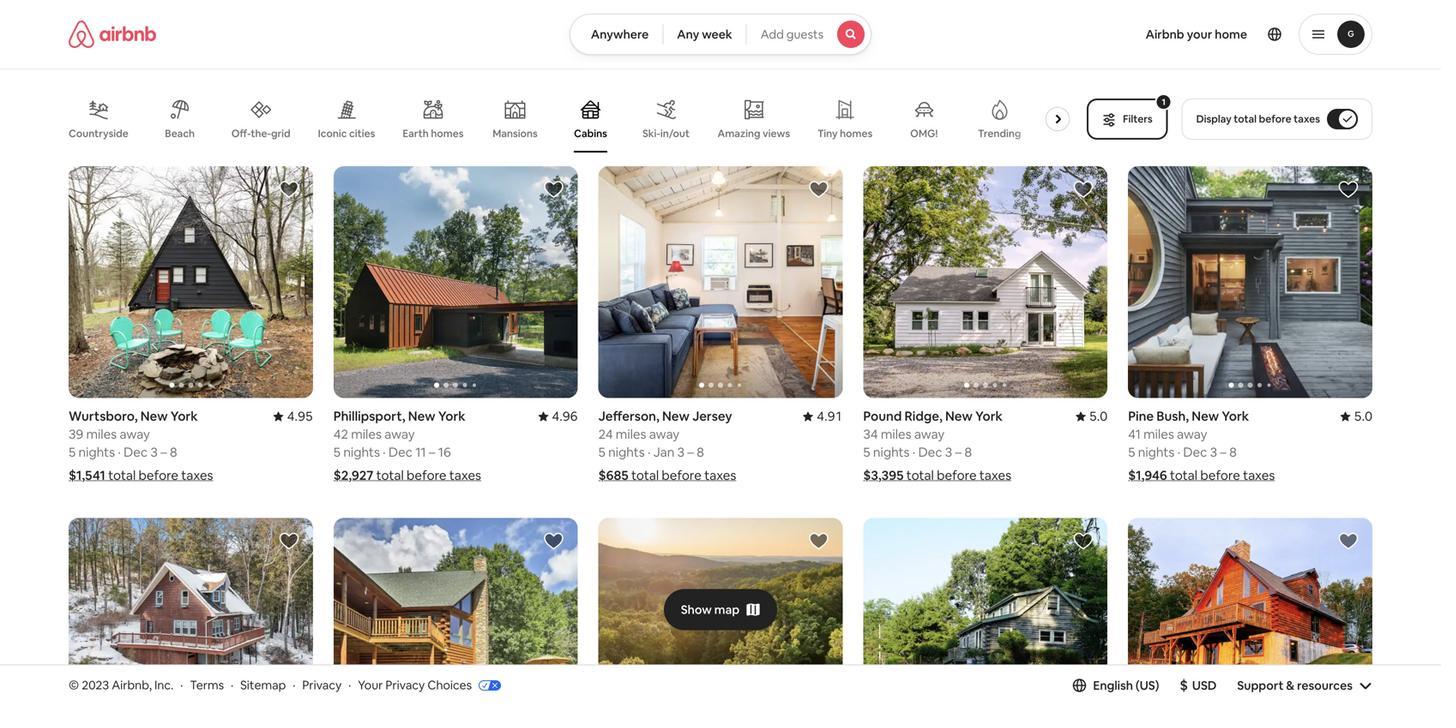 Task type: locate. For each thing, give the bounding box(es) containing it.
miles
[[86, 426, 117, 443], [351, 426, 382, 443], [881, 426, 912, 443], [616, 426, 646, 443], [1144, 426, 1174, 443]]

1 5.0 from the left
[[1089, 408, 1108, 425]]

your
[[358, 678, 383, 694]]

terms
[[190, 678, 224, 694]]

miles down jefferson,
[[616, 426, 646, 443]]

1 away from the left
[[120, 426, 150, 443]]

– inside phillipsport, new york 42 miles away 5 nights · dec 11 – 16 $2,927 total before taxes
[[429, 444, 435, 461]]

8
[[170, 444, 177, 461], [965, 444, 972, 461], [697, 444, 704, 461], [1229, 444, 1237, 461]]

add guests
[[761, 27, 824, 42]]

· down the ridge,
[[913, 444, 916, 461]]

34
[[863, 426, 878, 443]]

5 – from the left
[[1220, 444, 1227, 461]]

5 inside phillipsport, new york 42 miles away 5 nights · dec 11 – 16 $2,927 total before taxes
[[334, 444, 341, 461]]

resources
[[1297, 678, 1353, 694]]

3 – from the left
[[955, 444, 962, 461]]

away down the 'bush,'
[[1177, 426, 1207, 443]]

1 horizontal spatial homes
[[840, 127, 873, 140]]

away down 'phillipsport,'
[[384, 426, 415, 443]]

any week button
[[663, 14, 747, 55]]

· down the 'bush,'
[[1178, 444, 1181, 461]]

homes right tiny
[[840, 127, 873, 140]]

new for 4.91
[[662, 408, 690, 425]]

ridge,
[[905, 408, 943, 425]]

3 inside wurtsboro, new york 39 miles away 5 nights · dec 3 – 8 $1,541 total before taxes
[[150, 444, 158, 461]]

2 5.0 from the left
[[1354, 408, 1373, 425]]

2 5 from the left
[[334, 444, 341, 461]]

english
[[1093, 678, 1133, 694]]

5 down 41
[[1128, 444, 1135, 461]]

earth homes
[[403, 127, 464, 140]]

miles down the wurtsboro,
[[86, 426, 117, 443]]

4 nights from the left
[[608, 444, 645, 461]]

total right $3,395 at the bottom of page
[[906, 468, 934, 484]]

8 inside pound ridge, new york 34 miles away 5 nights · dec 3 – 8 $3,395 total before taxes
[[965, 444, 972, 461]]

4.96 out of 5 average rating image
[[538, 408, 578, 425]]

5 down 39
[[69, 444, 76, 461]]

5 nights from the left
[[1138, 444, 1175, 461]]

miles inside pine bush, new york 41 miles away 5 nights · dec 3 – 8 $1,946 total before taxes
[[1144, 426, 1174, 443]]

airbnb your home link
[[1136, 16, 1258, 52]]

the-
[[251, 127, 271, 140]]

3 york from the left
[[975, 408, 1003, 425]]

–
[[161, 444, 167, 461], [429, 444, 435, 461], [955, 444, 962, 461], [687, 444, 694, 461], [1220, 444, 1227, 461]]

home
[[1215, 27, 1247, 42]]

new right the wurtsboro,
[[140, 408, 168, 425]]

· left privacy link
[[293, 678, 296, 694]]

add to wishlist: phillipsport, new york image
[[544, 179, 564, 200]]

5 miles from the left
[[1144, 426, 1174, 443]]

1 – from the left
[[161, 444, 167, 461]]

1 dec from the left
[[124, 444, 148, 461]]

0 horizontal spatial privacy
[[302, 678, 342, 694]]

york right the ridge,
[[975, 408, 1003, 425]]

· left 11
[[383, 444, 386, 461]]

show map button
[[664, 590, 777, 631]]

add to wishlist: pine bush, new york image
[[1338, 179, 1359, 200]]

· inside pine bush, new york 41 miles away 5 nights · dec 3 – 8 $1,946 total before taxes
[[1178, 444, 1181, 461]]

total right $2,927
[[376, 468, 404, 484]]

3 new from the left
[[945, 408, 973, 425]]

5.0 out of 5 average rating image
[[1341, 408, 1373, 425]]

2 – from the left
[[429, 444, 435, 461]]

2 dec from the left
[[389, 444, 413, 461]]

total
[[1234, 112, 1257, 126], [108, 468, 136, 484], [376, 468, 404, 484], [906, 468, 934, 484], [631, 468, 659, 484], [1170, 468, 1198, 484]]

nights inside the jefferson, new jersey 24 miles away 5 nights · jan 3 – 8 $685 total before taxes
[[608, 444, 645, 461]]

homes right 'earth'
[[431, 127, 464, 140]]

tiny homes
[[818, 127, 873, 140]]

new inside phillipsport, new york 42 miles away 5 nights · dec 11 – 16 $2,927 total before taxes
[[408, 408, 436, 425]]

· left the "jan"
[[648, 444, 651, 461]]

· down the wurtsboro,
[[118, 444, 121, 461]]

new inside wurtsboro, new york 39 miles away 5 nights · dec 3 – 8 $1,541 total before taxes
[[140, 408, 168, 425]]

1 horizontal spatial privacy
[[386, 678, 425, 694]]

new left the jersey
[[662, 408, 690, 425]]

before right $1,541 at left bottom
[[139, 468, 178, 484]]

3 miles from the left
[[881, 426, 912, 443]]

0 horizontal spatial 5.0
[[1089, 408, 1108, 425]]

4 5 from the left
[[598, 444, 606, 461]]

3 dec from the left
[[918, 444, 942, 461]]

– for 4.96
[[429, 444, 435, 461]]

away inside the jefferson, new jersey 24 miles away 5 nights · jan 3 – 8 $685 total before taxes
[[649, 426, 680, 443]]

5.0
[[1089, 408, 1108, 425], [1354, 408, 1373, 425]]

5.0 for pound ridge, new york 34 miles away 5 nights · dec 3 – 8 $3,395 total before taxes
[[1089, 408, 1108, 425]]

away
[[120, 426, 150, 443], [384, 426, 415, 443], [914, 426, 945, 443], [649, 426, 680, 443], [1177, 426, 1207, 443]]

none search field containing anywhere
[[570, 14, 872, 55]]

nights up $1,541 at left bottom
[[79, 444, 115, 461]]

2 new from the left
[[408, 408, 436, 425]]

4.95
[[287, 408, 313, 425]]

2 homes from the left
[[840, 127, 873, 140]]

1 homes from the left
[[431, 127, 464, 140]]

guests
[[787, 27, 824, 42]]

support
[[1237, 678, 1284, 694]]

cities
[[349, 127, 375, 140]]

jefferson, new jersey 24 miles away 5 nights · jan 3 – 8 $685 total before taxes
[[598, 408, 736, 484]]

4 york from the left
[[1222, 408, 1249, 425]]

4 3 from the left
[[1210, 444, 1217, 461]]

·
[[118, 444, 121, 461], [383, 444, 386, 461], [913, 444, 916, 461], [648, 444, 651, 461], [1178, 444, 1181, 461], [180, 678, 183, 694], [231, 678, 234, 694], [293, 678, 296, 694], [348, 678, 351, 694]]

nights up $3,395 at the bottom of page
[[873, 444, 910, 461]]

add to wishlist: narrowsburg, new york image
[[1338, 532, 1359, 552]]

before down the "jan"
[[662, 468, 702, 484]]

add
[[761, 27, 784, 42]]

4 – from the left
[[687, 444, 694, 461]]

miles inside phillipsport, new york 42 miles away 5 nights · dec 11 – 16 $2,927 total before taxes
[[351, 426, 382, 443]]

privacy link
[[302, 678, 342, 694]]

2 nights from the left
[[343, 444, 380, 461]]

add guests button
[[746, 14, 872, 55]]

4 8 from the left
[[1229, 444, 1237, 461]]

total right $1,946
[[1170, 468, 1198, 484]]

nights for jefferson, new jersey 24 miles away 5 nights · jan 3 – 8 $685 total before taxes
[[608, 444, 645, 461]]

5 down 34
[[863, 444, 870, 461]]

taxes
[[1294, 112, 1320, 126], [181, 468, 213, 484], [449, 468, 481, 484], [980, 468, 1011, 484], [704, 468, 736, 484], [1243, 468, 1275, 484]]

dec down the 'bush,'
[[1183, 444, 1207, 461]]

4.95 out of 5 average rating image
[[273, 408, 313, 425]]

add to wishlist: jefferson, new jersey image
[[808, 179, 829, 200]]

jan
[[654, 444, 675, 461]]

5 down 42 on the left
[[334, 444, 341, 461]]

4 dec from the left
[[1183, 444, 1207, 461]]

new right the 'bush,'
[[1192, 408, 1219, 425]]

beach
[[165, 127, 195, 140]]

away up the "jan"
[[649, 426, 680, 443]]

jersey
[[692, 408, 732, 425]]

new up 11
[[408, 408, 436, 425]]

anywhere button
[[570, 14, 663, 55]]

None search field
[[570, 14, 872, 55]]

add to wishlist: warwick, new york image
[[808, 532, 829, 552]]

5
[[69, 444, 76, 461], [334, 444, 341, 461], [863, 444, 870, 461], [598, 444, 606, 461], [1128, 444, 1135, 461]]

1 miles from the left
[[86, 426, 117, 443]]

phillipsport,
[[334, 408, 405, 425]]

2 york from the left
[[438, 408, 466, 425]]

new inside the jefferson, new jersey 24 miles away 5 nights · jan 3 – 8 $685 total before taxes
[[662, 408, 690, 425]]

group containing off-the-grid
[[69, 86, 1077, 153]]

©
[[69, 678, 79, 694]]

8 inside pine bush, new york 41 miles away 5 nights · dec 3 – 8 $1,946 total before taxes
[[1229, 444, 1237, 461]]

nights up $2,927
[[343, 444, 380, 461]]

omg!
[[910, 127, 938, 140]]

group
[[69, 86, 1077, 153], [69, 166, 313, 399], [334, 166, 578, 399], [598, 166, 843, 399], [863, 166, 1108, 399], [1128, 166, 1373, 399], [69, 519, 313, 707], [334, 519, 578, 707], [598, 519, 843, 707], [863, 519, 1108, 707], [1128, 519, 1373, 707]]

dec
[[124, 444, 148, 461], [389, 444, 413, 461], [918, 444, 942, 461], [1183, 444, 1207, 461]]

1 nights from the left
[[79, 444, 115, 461]]

before inside the jefferson, new jersey 24 miles away 5 nights · jan 3 – 8 $685 total before taxes
[[662, 468, 702, 484]]

nights up $1,946
[[1138, 444, 1175, 461]]

nights inside wurtsboro, new york 39 miles away 5 nights · dec 3 – 8 $1,541 total before taxes
[[79, 444, 115, 461]]

away down the ridge,
[[914, 426, 945, 443]]

york
[[171, 408, 198, 425], [438, 408, 466, 425], [975, 408, 1003, 425], [1222, 408, 1249, 425]]

1 8 from the left
[[170, 444, 177, 461]]

miles for phillipsport, new york
[[351, 426, 382, 443]]

5 away from the left
[[1177, 426, 1207, 443]]

before
[[1259, 112, 1292, 126], [139, 468, 178, 484], [407, 468, 447, 484], [937, 468, 977, 484], [662, 468, 702, 484], [1200, 468, 1240, 484]]

$1,946
[[1128, 468, 1167, 484]]

(us)
[[1136, 678, 1159, 694]]

privacy right your at the bottom of page
[[386, 678, 425, 694]]

4.91
[[817, 408, 843, 425]]

5 for jefferson, new jersey 24 miles away 5 nights · jan 3 – 8 $685 total before taxes
[[598, 444, 606, 461]]

usd
[[1192, 678, 1217, 694]]

– inside the jefferson, new jersey 24 miles away 5 nights · jan 3 – 8 $685 total before taxes
[[687, 444, 694, 461]]

4 miles from the left
[[616, 426, 646, 443]]

filters button
[[1087, 99, 1168, 140]]

away down the wurtsboro,
[[120, 426, 150, 443]]

taxes inside wurtsboro, new york 39 miles away 5 nights · dec 3 – 8 $1,541 total before taxes
[[181, 468, 213, 484]]

miles inside wurtsboro, new york 39 miles away 5 nights · dec 3 – 8 $1,541 total before taxes
[[86, 426, 117, 443]]

1 horizontal spatial 5.0
[[1354, 408, 1373, 425]]

5 5 from the left
[[1128, 444, 1135, 461]]

miles down the 'bush,'
[[1144, 426, 1174, 443]]

5 new from the left
[[1192, 408, 1219, 425]]

5.0 for pine bush, new york 41 miles away 5 nights · dec 3 – 8 $1,946 total before taxes
[[1354, 408, 1373, 425]]

· inside the jefferson, new jersey 24 miles away 5 nights · jan 3 – 8 $685 total before taxes
[[648, 444, 651, 461]]

0 horizontal spatial homes
[[431, 127, 464, 140]]

dec inside pound ridge, new york 34 miles away 5 nights · dec 3 – 8 $3,395 total before taxes
[[918, 444, 942, 461]]

earth
[[403, 127, 429, 140]]

anywhere
[[591, 27, 649, 42]]

add to wishlist: middletown, new york image
[[1073, 532, 1094, 552]]

dec down the wurtsboro,
[[124, 444, 148, 461]]

nights up $685
[[608, 444, 645, 461]]

$2,927
[[334, 468, 374, 484]]

3 8 from the left
[[697, 444, 704, 461]]

3 inside pound ridge, new york 34 miles away 5 nights · dec 3 – 8 $3,395 total before taxes
[[945, 444, 952, 461]]

5 inside wurtsboro, new york 39 miles away 5 nights · dec 3 – 8 $1,541 total before taxes
[[69, 444, 76, 461]]

before down the ridge,
[[937, 468, 977, 484]]

3 away from the left
[[914, 426, 945, 443]]

before right $1,946
[[1200, 468, 1240, 484]]

4 away from the left
[[649, 426, 680, 443]]

miles down 'phillipsport,'
[[351, 426, 382, 443]]

5 inside the jefferson, new jersey 24 miles away 5 nights · jan 3 – 8 $685 total before taxes
[[598, 444, 606, 461]]

3 inside pine bush, new york 41 miles away 5 nights · dec 3 – 8 $1,946 total before taxes
[[1210, 444, 1217, 461]]

pound
[[863, 408, 902, 425]]

miles inside the jefferson, new jersey 24 miles away 5 nights · jan 3 – 8 $685 total before taxes
[[616, 426, 646, 443]]

terms · sitemap · privacy ·
[[190, 678, 351, 694]]

$1,541
[[69, 468, 105, 484]]

profile element
[[892, 0, 1373, 69]]

total inside the jefferson, new jersey 24 miles away 5 nights · jan 3 – 8 $685 total before taxes
[[631, 468, 659, 484]]

nights inside phillipsport, new york 42 miles away 5 nights · dec 11 – 16 $2,927 total before taxes
[[343, 444, 380, 461]]

amazing
[[718, 127, 761, 140]]

away inside pine bush, new york 41 miles away 5 nights · dec 3 – 8 $1,946 total before taxes
[[1177, 426, 1207, 443]]

tiny
[[818, 127, 838, 140]]

– inside pound ridge, new york 34 miles away 5 nights · dec 3 – 8 $3,395 total before taxes
[[955, 444, 962, 461]]

2 8 from the left
[[965, 444, 972, 461]]

1 5 from the left
[[69, 444, 76, 461]]

away inside wurtsboro, new york 39 miles away 5 nights · dec 3 – 8 $1,541 total before taxes
[[120, 426, 150, 443]]

phillipsport, new york 42 miles away 5 nights · dec 11 – 16 $2,927 total before taxes
[[334, 408, 481, 484]]

dec left 11
[[389, 444, 413, 461]]

4 new from the left
[[662, 408, 690, 425]]

away inside phillipsport, new york 42 miles away 5 nights · dec 11 – 16 $2,927 total before taxes
[[384, 426, 415, 443]]

3 5 from the left
[[863, 444, 870, 461]]

dec down the ridge,
[[918, 444, 942, 461]]

total down the "jan"
[[631, 468, 659, 484]]

away for jefferson, new jersey
[[649, 426, 680, 443]]

new right the ridge,
[[945, 408, 973, 425]]

airbnb
[[1146, 27, 1184, 42]]

1 3 from the left
[[150, 444, 158, 461]]

miles for jefferson, new jersey
[[616, 426, 646, 443]]

any
[[677, 27, 699, 42]]

– inside wurtsboro, new york 39 miles away 5 nights · dec 3 – 8 $1,541 total before taxes
[[161, 444, 167, 461]]

any week
[[677, 27, 732, 42]]

2 3 from the left
[[945, 444, 952, 461]]

2 privacy from the left
[[386, 678, 425, 694]]

1 york from the left
[[171, 408, 198, 425]]

5 down 24
[[598, 444, 606, 461]]

york right the 'bush,'
[[1222, 408, 1249, 425]]

miles down pound
[[881, 426, 912, 443]]

filters
[[1123, 112, 1153, 126]]

map
[[714, 603, 740, 618]]

3 nights from the left
[[873, 444, 910, 461]]

3 3 from the left
[[677, 444, 685, 461]]

total right $1,541 at left bottom
[[108, 468, 136, 484]]

york up 16
[[438, 408, 466, 425]]

· left your at the bottom of page
[[348, 678, 351, 694]]

1 new from the left
[[140, 408, 168, 425]]

homes
[[431, 127, 464, 140], [840, 127, 873, 140]]

total right display
[[1234, 112, 1257, 126]]

$685
[[598, 468, 629, 484]]

before down 11
[[407, 468, 447, 484]]

nights
[[79, 444, 115, 461], [343, 444, 380, 461], [873, 444, 910, 461], [608, 444, 645, 461], [1138, 444, 1175, 461]]

2 away from the left
[[384, 426, 415, 443]]

york right the wurtsboro,
[[171, 408, 198, 425]]

privacy left your at the bottom of page
[[302, 678, 342, 694]]

2 miles from the left
[[351, 426, 382, 443]]

your privacy choices
[[358, 678, 472, 694]]

5.0 out of 5 average rating image
[[1076, 408, 1108, 425]]

privacy
[[302, 678, 342, 694], [386, 678, 425, 694]]



Task type: describe. For each thing, give the bounding box(es) containing it.
· inside wurtsboro, new york 39 miles away 5 nights · dec 3 – 8 $1,541 total before taxes
[[118, 444, 121, 461]]

dec inside wurtsboro, new york 39 miles away 5 nights · dec 3 – 8 $1,541 total before taxes
[[124, 444, 148, 461]]

support & resources
[[1237, 678, 1353, 694]]

2023
[[82, 678, 109, 694]]

iconic cities
[[318, 127, 375, 140]]

new for 4.96
[[408, 408, 436, 425]]

add to wishlist: pine bush, new york image
[[544, 532, 564, 552]]

off-the-grid
[[231, 127, 291, 140]]

sitemap link
[[240, 678, 286, 694]]

before inside pine bush, new york 41 miles away 5 nights · dec 3 – 8 $1,946 total before taxes
[[1200, 468, 1240, 484]]

ski-in/out
[[643, 127, 690, 140]]

before inside wurtsboro, new york 39 miles away 5 nights · dec 3 – 8 $1,541 total before taxes
[[139, 468, 178, 484]]

· right terms "link"
[[231, 678, 234, 694]]

inc.
[[154, 678, 174, 694]]

terms link
[[190, 678, 224, 694]]

41
[[1128, 426, 1141, 443]]

· right inc.
[[180, 678, 183, 694]]

away for phillipsport, new york
[[384, 426, 415, 443]]

total inside phillipsport, new york 42 miles away 5 nights · dec 11 – 16 $2,927 total before taxes
[[376, 468, 404, 484]]

york inside pine bush, new york 41 miles away 5 nights · dec 3 – 8 $1,946 total before taxes
[[1222, 408, 1249, 425]]

jefferson,
[[598, 408, 660, 425]]

total inside pound ridge, new york 34 miles away 5 nights · dec 3 – 8 $3,395 total before taxes
[[906, 468, 934, 484]]

show
[[681, 603, 712, 618]]

before inside pound ridge, new york 34 miles away 5 nights · dec 3 – 8 $3,395 total before taxes
[[937, 468, 977, 484]]

your privacy choices link
[[358, 678, 501, 695]]

5 for phillipsport, new york 42 miles away 5 nights · dec 11 – 16 $2,927 total before taxes
[[334, 444, 341, 461]]

cabins
[[574, 127, 607, 140]]

grid
[[271, 127, 291, 140]]

39
[[69, 426, 83, 443]]

8 inside wurtsboro, new york 39 miles away 5 nights · dec 3 – 8 $1,541 total before taxes
[[170, 444, 177, 461]]

nights for phillipsport, new york 42 miles away 5 nights · dec 11 – 16 $2,927 total before taxes
[[343, 444, 380, 461]]

york inside pound ridge, new york 34 miles away 5 nights · dec 3 – 8 $3,395 total before taxes
[[975, 408, 1003, 425]]

total inside wurtsboro, new york 39 miles away 5 nights · dec 3 – 8 $1,541 total before taxes
[[108, 468, 136, 484]]

5 inside pound ridge, new york 34 miles away 5 nights · dec 3 – 8 $3,395 total before taxes
[[863, 444, 870, 461]]

taxes inside the jefferson, new jersey 24 miles away 5 nights · jan 3 – 8 $685 total before taxes
[[704, 468, 736, 484]]

wurtsboro, new york 39 miles away 5 nights · dec 3 – 8 $1,541 total before taxes
[[69, 408, 213, 484]]

pine bush, new york 41 miles away 5 nights · dec 3 – 8 $1,946 total before taxes
[[1128, 408, 1275, 484]]

taxes inside phillipsport, new york 42 miles away 5 nights · dec 11 – 16 $2,927 total before taxes
[[449, 468, 481, 484]]

5 for wurtsboro, new york 39 miles away 5 nights · dec 3 – 8 $1,541 total before taxes
[[69, 444, 76, 461]]

new for 4.95
[[140, 408, 168, 425]]

miles inside pound ridge, new york 34 miles away 5 nights · dec 3 – 8 $3,395 total before taxes
[[881, 426, 912, 443]]

– for 4.91
[[687, 444, 694, 461]]

privacy inside the your privacy choices "link"
[[386, 678, 425, 694]]

8 inside the jefferson, new jersey 24 miles away 5 nights · jan 3 – 8 $685 total before taxes
[[697, 444, 704, 461]]

$
[[1180, 677, 1188, 695]]

add to wishlist: wurtsboro, new york image
[[279, 179, 299, 200]]

york inside wurtsboro, new york 39 miles away 5 nights · dec 3 – 8 $1,541 total before taxes
[[171, 408, 198, 425]]

$ usd
[[1180, 677, 1217, 695]]

english (us) button
[[1073, 678, 1159, 694]]

display total before taxes
[[1196, 112, 1320, 126]]

taxes inside pine bush, new york 41 miles away 5 nights · dec 3 – 8 $1,946 total before taxes
[[1243, 468, 1275, 484]]

dec inside pine bush, new york 41 miles away 5 nights · dec 3 – 8 $1,946 total before taxes
[[1183, 444, 1207, 461]]

miles for wurtsboro, new york
[[86, 426, 117, 443]]

3 inside the jefferson, new jersey 24 miles away 5 nights · jan 3 – 8 $685 total before taxes
[[677, 444, 685, 461]]

5 inside pine bush, new york 41 miles away 5 nights · dec 3 – 8 $1,946 total before taxes
[[1128, 444, 1135, 461]]

4.96
[[552, 408, 578, 425]]

$3,395
[[863, 468, 904, 484]]

11
[[415, 444, 426, 461]]

show map
[[681, 603, 740, 618]]

total inside pine bush, new york 41 miles away 5 nights · dec 3 – 8 $1,946 total before taxes
[[1170, 468, 1198, 484]]

taxes inside pound ridge, new york 34 miles away 5 nights · dec 3 – 8 $3,395 total before taxes
[[980, 468, 1011, 484]]

away for wurtsboro, new york
[[120, 426, 150, 443]]

dec inside phillipsport, new york 42 miles away 5 nights · dec 11 – 16 $2,927 total before taxes
[[389, 444, 413, 461]]

nights inside pine bush, new york 41 miles away 5 nights · dec 3 – 8 $1,946 total before taxes
[[1138, 444, 1175, 461]]

© 2023 airbnb, inc. ·
[[69, 678, 183, 694]]

bush,
[[1157, 408, 1189, 425]]

42
[[334, 426, 348, 443]]

mansions
[[493, 127, 538, 140]]

4.91 out of 5 average rating image
[[803, 408, 843, 425]]

airbnb,
[[112, 678, 152, 694]]

– for 4.95
[[161, 444, 167, 461]]

homes for tiny homes
[[840, 127, 873, 140]]

1 privacy from the left
[[302, 678, 342, 694]]

wurtsboro,
[[69, 408, 138, 425]]

nights for wurtsboro, new york 39 miles away 5 nights · dec 3 – 8 $1,541 total before taxes
[[79, 444, 115, 461]]

before inside phillipsport, new york 42 miles away 5 nights · dec 11 – 16 $2,927 total before taxes
[[407, 468, 447, 484]]

&
[[1286, 678, 1295, 694]]

· inside phillipsport, new york 42 miles away 5 nights · dec 11 – 16 $2,927 total before taxes
[[383, 444, 386, 461]]

add to wishlist: milford, pennsylvania image
[[279, 532, 299, 552]]

– inside pine bush, new york 41 miles away 5 nights · dec 3 – 8 $1,946 total before taxes
[[1220, 444, 1227, 461]]

· inside pound ridge, new york 34 miles away 5 nights · dec 3 – 8 $3,395 total before taxes
[[913, 444, 916, 461]]

pine
[[1128, 408, 1154, 425]]

airbnb your home
[[1146, 27, 1247, 42]]

choices
[[428, 678, 472, 694]]

homes for earth homes
[[431, 127, 464, 140]]

your
[[1187, 27, 1212, 42]]

week
[[702, 27, 732, 42]]

pound ridge, new york 34 miles away 5 nights · dec 3 – 8 $3,395 total before taxes
[[863, 408, 1011, 484]]

english (us)
[[1093, 678, 1159, 694]]

countryside
[[69, 127, 128, 140]]

sitemap
[[240, 678, 286, 694]]

ski-
[[643, 127, 660, 140]]

in/out
[[660, 127, 690, 140]]

support & resources button
[[1237, 678, 1373, 694]]

new inside pine bush, new york 41 miles away 5 nights · dec 3 – 8 $1,946 total before taxes
[[1192, 408, 1219, 425]]

display
[[1196, 112, 1232, 126]]

new inside pound ridge, new york 34 miles away 5 nights · dec 3 – 8 $3,395 total before taxes
[[945, 408, 973, 425]]

trending
[[978, 127, 1021, 140]]

amazing views
[[718, 127, 790, 140]]

before right display
[[1259, 112, 1292, 126]]

away inside pound ridge, new york 34 miles away 5 nights · dec 3 – 8 $3,395 total before taxes
[[914, 426, 945, 443]]

16
[[438, 444, 451, 461]]

iconic
[[318, 127, 347, 140]]

24
[[598, 426, 613, 443]]

off-
[[231, 127, 251, 140]]

add to wishlist: pound ridge, new york image
[[1073, 179, 1094, 200]]

views
[[763, 127, 790, 140]]

york inside phillipsport, new york 42 miles away 5 nights · dec 11 – 16 $2,927 total before taxes
[[438, 408, 466, 425]]

nights inside pound ridge, new york 34 miles away 5 nights · dec 3 – 8 $3,395 total before taxes
[[873, 444, 910, 461]]



Task type: vqa. For each thing, say whether or not it's contained in the screenshot.


